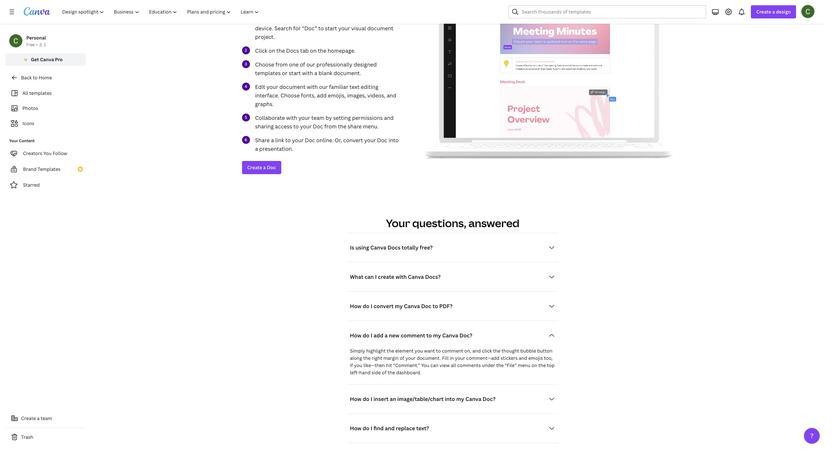 Task type: describe. For each thing, give the bounding box(es) containing it.
do for add
[[363, 332, 370, 339]]

open
[[255, 16, 269, 23]]

the up margin
[[387, 348, 395, 354]]

on inside the simply highlight the element you want to comment on, and click the thought bubble button along the right margin of your document. fill in your comment—add stickers and emojis too, if you like—then hit "comment." you can view all comments under the "file" menu on the top left-hand side of the dashboard.
[[532, 363, 538, 369]]

our for a
[[307, 61, 315, 68]]

canva inside 'dropdown button'
[[404, 303, 420, 310]]

your down fonts,
[[299, 114, 310, 122]]

your right in
[[455, 355, 466, 362]]

icons
[[22, 120, 34, 127]]

brand
[[23, 166, 37, 172]]

device.
[[255, 25, 273, 32]]

"comment."
[[394, 363, 420, 369]]

simply
[[350, 348, 366, 354]]

free?
[[420, 244, 433, 251]]

all
[[22, 90, 28, 96]]

stickers
[[501, 355, 518, 362]]

trash link
[[5, 431, 86, 444]]

videos,
[[368, 92, 386, 99]]

get
[[31, 56, 39, 63]]

edit your document with our familiar text editing interface. choose fonts, add emojis, images, videos, and graphs.
[[255, 83, 397, 108]]

and inside dropdown button
[[385, 425, 395, 432]]

doc? inside "dropdown button"
[[460, 332, 473, 339]]

a inside the "create a doc" link
[[264, 164, 266, 171]]

document. inside the simply highlight the element you want to comment on, and click the thought bubble button along the right margin of your document. fill in your comment—add stickers and emojis too, if you like—then hit "comment." you can view all comments under the "file" menu on the top left-hand side of the dashboard.
[[417, 355, 441, 362]]

start inside choose from one of our professionally designed templates or start with a blank document.
[[289, 69, 301, 77]]

margin
[[384, 355, 399, 362]]

1 horizontal spatial of
[[382, 370, 387, 376]]

edit
[[255, 83, 266, 91]]

get canva pro
[[31, 56, 63, 63]]

your inside edit your document with our familiar text editing interface. choose fonts, add emojis, images, videos, and graphs.
[[267, 83, 278, 91]]

what can i create with canva docs?
[[350, 274, 441, 281]]

hit
[[386, 363, 392, 369]]

emojis
[[529, 355, 543, 362]]

professionally
[[317, 61, 353, 68]]

top level navigation element
[[58, 5, 265, 18]]

design
[[777, 9, 792, 15]]

how to edit documents using canva docs image
[[424, 0, 675, 159]]

follow
[[53, 150, 67, 157]]

free •
[[26, 42, 38, 47]]

on inside the open canva on your browser, desktop app, or mobile device. search for "doc" to start your visual document project.
[[288, 16, 294, 23]]

start inside the open canva on your browser, desktop app, or mobile device. search for "doc" to start your visual document project.
[[325, 25, 337, 32]]

your right access on the left
[[300, 123, 312, 130]]

doc down menu.
[[378, 137, 388, 144]]

the left "file"
[[497, 363, 504, 369]]

photos
[[22, 105, 38, 111]]

to inside the simply highlight the element you want to comment on, and click the thought bubble button along the right margin of your document. fill in your comment—add stickers and emojis too, if you like—then hit "comment." you can view all comments under the "file" menu on the top left-hand side of the dashboard.
[[437, 348, 441, 354]]

get canva pro button
[[5, 53, 86, 66]]

convert inside share a link to your doc online. or, convert your doc into a presentation.
[[344, 137, 363, 144]]

create for create a design
[[757, 9, 772, 15]]

canva inside the open canva on your browser, desktop app, or mobile device. search for "doc" to start your visual document project.
[[270, 16, 286, 23]]

doc down the presentation.
[[267, 164, 276, 171]]

with inside collaborate with your team by setting permissions and sharing access to your doc from the share menu.
[[286, 114, 297, 122]]

Search search field
[[522, 6, 703, 18]]

is using canva docs totally free? button
[[348, 241, 559, 254]]

create a doc
[[247, 164, 276, 171]]

button
[[538, 348, 553, 354]]

to inside collaborate with your team by setting permissions and sharing access to your doc from the share menu.
[[294, 123, 299, 130]]

create a design button
[[752, 5, 797, 18]]

click on the docs tab on the homepage.
[[255, 47, 356, 54]]

brand templates link
[[5, 163, 86, 176]]

mobile
[[372, 16, 389, 23]]

create a doc link
[[242, 161, 281, 174]]

too,
[[545, 355, 553, 362]]

i for convert
[[371, 303, 373, 310]]

docs for tab
[[286, 47, 299, 54]]

doc inside collaborate with your team by setting permissions and sharing access to your doc from the share menu.
[[313, 123, 323, 130]]

what
[[350, 274, 364, 281]]

starred
[[23, 182, 40, 188]]

into inside share a link to your doc online. or, convert your doc into a presentation.
[[389, 137, 399, 144]]

templates
[[38, 166, 61, 172]]

create a team
[[21, 416, 52, 422]]

brand templates
[[23, 166, 61, 172]]

insert
[[374, 396, 389, 403]]

"doc"
[[302, 25, 317, 32]]

find
[[374, 425, 384, 432]]

familiar
[[329, 83, 349, 91]]

•
[[36, 42, 38, 47]]

access
[[275, 123, 292, 130]]

i for find
[[371, 425, 373, 432]]

how do i insert an image/table/chart into my canva doc?
[[350, 396, 496, 403]]

share a link to your doc online. or, convert your doc into a presentation.
[[255, 137, 399, 153]]

or inside choose from one of our professionally designed templates or start with a blank document.
[[282, 69, 288, 77]]

the right click
[[277, 47, 285, 54]]

into inside dropdown button
[[445, 396, 456, 403]]

create a design
[[757, 9, 792, 15]]

or,
[[335, 137, 342, 144]]

templates inside choose from one of our professionally designed templates or start with a blank document.
[[255, 69, 281, 77]]

browser,
[[308, 16, 330, 23]]

document inside the open canva on your browser, desktop app, or mobile device. search for "doc" to start your visual document project.
[[368, 25, 394, 32]]

highlight
[[367, 348, 386, 354]]

sharing
[[255, 123, 274, 130]]

create a team button
[[5, 412, 86, 426]]

setting
[[334, 114, 351, 122]]

i for insert
[[371, 396, 373, 403]]

canva inside button
[[40, 56, 54, 63]]

on right tab
[[310, 47, 317, 54]]

by
[[326, 114, 332, 122]]

1 vertical spatial templates
[[29, 90, 52, 96]]

comment inside "dropdown button"
[[401, 332, 426, 339]]

comments
[[458, 363, 481, 369]]

my inside 'dropdown button'
[[395, 303, 403, 310]]

to right the back
[[33, 75, 38, 81]]

doc? inside dropdown button
[[483, 396, 496, 403]]

docs for totally
[[388, 244, 401, 251]]

starred link
[[5, 179, 86, 192]]

tab
[[301, 47, 309, 54]]

to inside 'dropdown button'
[[433, 303, 439, 310]]

how do i find and replace text?
[[350, 425, 430, 432]]

the right tab
[[318, 47, 327, 54]]

icons link
[[9, 117, 82, 130]]

document. inside choose from one of our professionally designed templates or start with a blank document.
[[334, 69, 362, 77]]

add inside edit your document with our familiar text editing interface. choose fonts, add emojis, images, videos, and graphs.
[[317, 92, 327, 99]]

choose inside choose from one of our professionally designed templates or start with a blank document.
[[255, 61, 275, 68]]

1 vertical spatial of
[[400, 355, 405, 362]]

interface.
[[255, 92, 280, 99]]

image/table/chart
[[398, 396, 444, 403]]

how do i convert my canva doc to pdf?
[[350, 303, 453, 310]]

can inside the simply highlight the element you want to comment on, and click the thought bubble button along the right margin of your document. fill in your comment—add stickers and emojis too, if you like—then hit "comment." you can view all comments under the "file" menu on the top left-hand side of the dashboard.
[[431, 363, 439, 369]]

creators you follow
[[23, 150, 67, 157]]

search
[[275, 25, 292, 32]]

text?
[[417, 425, 430, 432]]

link
[[275, 137, 284, 144]]

one
[[289, 61, 299, 68]]

your down desktop
[[339, 25, 350, 32]]

side
[[372, 370, 381, 376]]

and inside edit your document with our familiar text editing interface. choose fonts, add emojis, images, videos, and graphs.
[[387, 92, 397, 99]]

how do i add a new comment to my canva doc?
[[350, 332, 473, 339]]

pdf?
[[440, 303, 453, 310]]

for
[[294, 25, 301, 32]]

back to home
[[21, 75, 52, 81]]

the right the click
[[494, 348, 501, 354]]

docs?
[[426, 274, 441, 281]]

menu
[[518, 363, 531, 369]]

a inside create a team button
[[37, 416, 40, 422]]

to inside share a link to your doc online. or, convert your doc into a presentation.
[[286, 137, 291, 144]]

open canva on your browser, desktop app, or mobile device. search for "doc" to start your visual document project.
[[255, 16, 394, 40]]

personal
[[26, 35, 46, 41]]

how for how do i find and replace text?
[[350, 425, 362, 432]]

pro
[[55, 56, 63, 63]]

answered
[[469, 216, 520, 230]]

a inside choose from one of our professionally designed templates or start with a blank document.
[[315, 69, 318, 77]]

doc inside 'dropdown button'
[[422, 303, 432, 310]]

"file"
[[505, 363, 517, 369]]

is using canva docs totally free?
[[350, 244, 433, 251]]

your down menu.
[[365, 137, 376, 144]]

questions,
[[413, 216, 467, 230]]

is
[[350, 244, 355, 251]]

how do i add a new comment to my canva doc? button
[[348, 329, 559, 342]]

our for add
[[319, 83, 328, 91]]



Task type: vqa. For each thing, say whether or not it's contained in the screenshot.
I related to convert
yes



Task type: locate. For each thing, give the bounding box(es) containing it.
0 vertical spatial add
[[317, 92, 327, 99]]

and
[[387, 92, 397, 99], [384, 114, 394, 122], [473, 348, 481, 354], [519, 355, 528, 362], [385, 425, 395, 432]]

1 vertical spatial can
[[431, 363, 439, 369]]

to right want
[[437, 348, 441, 354]]

and inside collaborate with your team by setting permissions and sharing access to your doc from the share menu.
[[384, 114, 394, 122]]

a left design
[[773, 9, 776, 15]]

1 horizontal spatial into
[[445, 396, 456, 403]]

0 vertical spatial document.
[[334, 69, 362, 77]]

templates right all
[[29, 90, 52, 96]]

docs left totally
[[388, 244, 401, 251]]

your up for
[[295, 16, 307, 23]]

0 vertical spatial of
[[300, 61, 305, 68]]

of right side
[[382, 370, 387, 376]]

under
[[482, 363, 496, 369]]

do for convert
[[363, 303, 370, 310]]

1 horizontal spatial from
[[325, 123, 337, 130]]

0 vertical spatial convert
[[344, 137, 363, 144]]

0 vertical spatial choose
[[255, 61, 275, 68]]

convert down create
[[374, 303, 394, 310]]

christina overa image
[[802, 5, 815, 18]]

with inside edit your document with our familiar text editing interface. choose fonts, add emojis, images, videos, and graphs.
[[307, 83, 318, 91]]

1 horizontal spatial or
[[365, 16, 371, 23]]

1 vertical spatial into
[[445, 396, 456, 403]]

from down by
[[325, 123, 337, 130]]

2 do from the top
[[363, 332, 370, 339]]

the left the right on the left bottom
[[364, 355, 371, 362]]

my inside "dropdown button"
[[434, 332, 442, 339]]

how up simply
[[350, 332, 362, 339]]

a left blank
[[315, 69, 318, 77]]

do down what
[[363, 303, 370, 310]]

with inside dropdown button
[[396, 274, 407, 281]]

1 horizontal spatial docs
[[388, 244, 401, 251]]

your up is using canva docs totally free?
[[386, 216, 411, 230]]

4 do from the top
[[363, 425, 370, 432]]

homepage.
[[328, 47, 356, 54]]

new
[[389, 332, 400, 339]]

i inside "dropdown button"
[[371, 332, 373, 339]]

do left insert
[[363, 396, 370, 403]]

a down the presentation.
[[264, 164, 266, 171]]

hand
[[360, 370, 371, 376]]

you inside the simply highlight the element you want to comment on, and click the thought bubble button along the right margin of your document. fill in your comment—add stickers and emojis too, if you like—then hit "comment." you can view all comments under the "file" menu on the top left-hand side of the dashboard.
[[422, 363, 430, 369]]

the left top on the bottom right of the page
[[539, 363, 546, 369]]

0 vertical spatial comment
[[401, 332, 426, 339]]

1 vertical spatial start
[[289, 69, 301, 77]]

create inside create a team button
[[21, 416, 36, 422]]

view
[[440, 363, 450, 369]]

add right fonts,
[[317, 92, 327, 99]]

left-
[[350, 370, 360, 376]]

1 horizontal spatial your
[[386, 216, 411, 230]]

your up ""comment.""
[[406, 355, 416, 362]]

using
[[356, 244, 370, 251]]

how left find
[[350, 425, 362, 432]]

1 horizontal spatial you
[[422, 363, 430, 369]]

create
[[757, 9, 772, 15], [247, 164, 262, 171], [21, 416, 36, 422]]

presentation.
[[260, 145, 294, 153]]

how do i insert an image/table/chart into my canva doc? button
[[348, 393, 559, 406]]

blank
[[319, 69, 333, 77]]

and right find
[[385, 425, 395, 432]]

doc left pdf?
[[422, 303, 432, 310]]

and right videos,
[[387, 92, 397, 99]]

1 horizontal spatial templates
[[255, 69, 281, 77]]

add up highlight
[[374, 332, 384, 339]]

choose from one of our professionally designed templates or start with a blank document.
[[255, 61, 377, 77]]

or down click on the docs tab on the homepage.
[[282, 69, 288, 77]]

choose down click
[[255, 61, 275, 68]]

convert inside how do i convert my canva doc to pdf? 'dropdown button'
[[374, 303, 394, 310]]

create inside create a design dropdown button
[[757, 9, 772, 15]]

1 horizontal spatial can
[[431, 363, 439, 369]]

1 vertical spatial choose
[[281, 92, 300, 99]]

templates
[[255, 69, 281, 77], [29, 90, 52, 96]]

0 horizontal spatial of
[[300, 61, 305, 68]]

1 vertical spatial your
[[386, 216, 411, 230]]

do inside 'dropdown button'
[[363, 303, 370, 310]]

i
[[375, 274, 377, 281], [371, 303, 373, 310], [371, 332, 373, 339], [371, 396, 373, 403], [371, 425, 373, 432]]

0 horizontal spatial from
[[276, 61, 288, 68]]

the down hit
[[388, 370, 395, 376]]

from
[[276, 61, 288, 68], [325, 123, 337, 130]]

online.
[[317, 137, 334, 144]]

0 horizontal spatial docs
[[286, 47, 299, 54]]

0 horizontal spatial convert
[[344, 137, 363, 144]]

0 vertical spatial our
[[307, 61, 315, 68]]

element
[[396, 348, 414, 354]]

can
[[365, 274, 374, 281], [431, 363, 439, 369]]

a inside create a design dropdown button
[[773, 9, 776, 15]]

1 vertical spatial my
[[434, 332, 442, 339]]

totally
[[402, 244, 419, 251]]

2 horizontal spatial of
[[400, 355, 405, 362]]

do for insert
[[363, 396, 370, 403]]

or inside the open canva on your browser, desktop app, or mobile device. search for "doc" to start your visual document project.
[[365, 16, 371, 23]]

create for create a doc
[[247, 164, 262, 171]]

how do i find and replace text? button
[[348, 422, 559, 435]]

do for find
[[363, 425, 370, 432]]

0 horizontal spatial our
[[307, 61, 315, 68]]

1 vertical spatial doc?
[[483, 396, 496, 403]]

how for how do i add a new comment to my canva doc?
[[350, 332, 362, 339]]

how for how do i insert an image/table/chart into my canva doc?
[[350, 396, 362, 403]]

your up interface.
[[267, 83, 278, 91]]

comment—add
[[467, 355, 500, 362]]

document. down want
[[417, 355, 441, 362]]

on up for
[[288, 16, 294, 23]]

i inside 'dropdown button'
[[371, 303, 373, 310]]

your content
[[9, 138, 35, 144]]

0 vertical spatial start
[[325, 25, 337, 32]]

our inside choose from one of our professionally designed templates or start with a blank document.
[[307, 61, 315, 68]]

you
[[43, 150, 52, 157], [422, 363, 430, 369]]

start
[[325, 25, 337, 32], [289, 69, 301, 77]]

you
[[415, 348, 423, 354], [354, 363, 363, 369]]

1 horizontal spatial you
[[415, 348, 423, 354]]

1 vertical spatial document.
[[417, 355, 441, 362]]

choose inside edit your document with our familiar text editing interface. choose fonts, add emojis, images, videos, and graphs.
[[281, 92, 300, 99]]

0 vertical spatial or
[[365, 16, 371, 23]]

1 vertical spatial you
[[422, 363, 430, 369]]

2 horizontal spatial create
[[757, 9, 772, 15]]

on down the emojis on the right bottom
[[532, 363, 538, 369]]

text
[[350, 83, 360, 91]]

doc left online.
[[305, 137, 315, 144]]

create inside the "create a doc" link
[[247, 164, 262, 171]]

if
[[350, 363, 353, 369]]

do inside "dropdown button"
[[363, 332, 370, 339]]

choose left fonts,
[[281, 92, 300, 99]]

from left one
[[276, 61, 288, 68]]

team inside collaborate with your team by setting permissions and sharing access to your doc from the share menu.
[[312, 114, 325, 122]]

1 vertical spatial or
[[282, 69, 288, 77]]

0 vertical spatial from
[[276, 61, 288, 68]]

canva
[[270, 16, 286, 23], [40, 56, 54, 63], [371, 244, 387, 251], [408, 274, 424, 281], [404, 303, 420, 310], [443, 332, 459, 339], [466, 396, 482, 403]]

0 vertical spatial you
[[43, 150, 52, 157]]

comment up element
[[401, 332, 426, 339]]

0 horizontal spatial document
[[280, 83, 306, 91]]

0 vertical spatial you
[[415, 348, 423, 354]]

2 vertical spatial of
[[382, 370, 387, 376]]

into
[[389, 137, 399, 144], [445, 396, 456, 403]]

1 do from the top
[[363, 303, 370, 310]]

create left design
[[757, 9, 772, 15]]

share
[[255, 137, 270, 144]]

fonts,
[[301, 92, 316, 99]]

1 vertical spatial team
[[41, 416, 52, 422]]

a down share
[[255, 145, 258, 153]]

0 vertical spatial my
[[395, 303, 403, 310]]

replace
[[396, 425, 415, 432]]

create up trash
[[21, 416, 36, 422]]

desktop
[[331, 16, 352, 23]]

create down share
[[247, 164, 262, 171]]

do up simply
[[363, 332, 370, 339]]

your right link at the top of the page
[[292, 137, 304, 144]]

3 do from the top
[[363, 396, 370, 403]]

0 vertical spatial create
[[757, 9, 772, 15]]

back to home link
[[5, 71, 86, 84]]

can inside what can i create with canva docs? dropdown button
[[365, 274, 374, 281]]

with up access on the left
[[286, 114, 297, 122]]

a left new
[[385, 332, 388, 339]]

1 horizontal spatial add
[[374, 332, 384, 339]]

to inside "dropdown button"
[[427, 332, 432, 339]]

start down desktop
[[325, 25, 337, 32]]

i for create
[[375, 274, 377, 281]]

with right create
[[396, 274, 407, 281]]

home
[[39, 75, 52, 81]]

and right permissions
[[384, 114, 394, 122]]

1 horizontal spatial start
[[325, 25, 337, 32]]

comment up in
[[442, 348, 464, 354]]

1 vertical spatial document
[[280, 83, 306, 91]]

you left want
[[415, 348, 423, 354]]

2 vertical spatial create
[[21, 416, 36, 422]]

0 vertical spatial document
[[368, 25, 394, 32]]

with left blank
[[302, 69, 313, 77]]

1 horizontal spatial convert
[[374, 303, 394, 310]]

0 horizontal spatial or
[[282, 69, 288, 77]]

do
[[363, 303, 370, 310], [363, 332, 370, 339], [363, 396, 370, 403], [363, 425, 370, 432]]

add
[[317, 92, 327, 99], [374, 332, 384, 339]]

on right click
[[269, 47, 275, 54]]

0 horizontal spatial can
[[365, 274, 374, 281]]

my up want
[[434, 332, 442, 339]]

an
[[390, 396, 396, 403]]

or right the app,
[[365, 16, 371, 23]]

top
[[548, 363, 555, 369]]

document up fonts,
[[280, 83, 306, 91]]

document down mobile
[[368, 25, 394, 32]]

your left the content
[[9, 138, 18, 144]]

1 horizontal spatial our
[[319, 83, 328, 91]]

editing
[[361, 83, 379, 91]]

doc?
[[460, 332, 473, 339], [483, 396, 496, 403]]

our down blank
[[319, 83, 328, 91]]

to down browser,
[[319, 25, 324, 32]]

0 horizontal spatial document.
[[334, 69, 362, 77]]

to up want
[[427, 332, 432, 339]]

along
[[350, 355, 363, 362]]

how do i convert my canva doc to pdf? button
[[348, 300, 559, 313]]

can left view
[[431, 363, 439, 369]]

1 vertical spatial docs
[[388, 244, 401, 251]]

visual
[[352, 25, 366, 32]]

create for create a team
[[21, 416, 36, 422]]

canva inside "dropdown button"
[[443, 332, 459, 339]]

on,
[[465, 348, 472, 354]]

1 horizontal spatial doc?
[[483, 396, 496, 403]]

0 horizontal spatial start
[[289, 69, 301, 77]]

my inside dropdown button
[[457, 396, 465, 403]]

how inside 'dropdown button'
[[350, 303, 362, 310]]

to right link at the top of the page
[[286, 137, 291, 144]]

1 vertical spatial convert
[[374, 303, 394, 310]]

1
[[44, 42, 46, 47]]

of inside choose from one of our professionally designed templates or start with a blank document.
[[300, 61, 305, 68]]

2 how from the top
[[350, 332, 362, 339]]

your for your content
[[9, 138, 18, 144]]

your for your questions, answered
[[386, 216, 411, 230]]

1 horizontal spatial document
[[368, 25, 394, 32]]

can right what
[[365, 274, 374, 281]]

choose
[[255, 61, 275, 68], [281, 92, 300, 99]]

4 how from the top
[[350, 425, 362, 432]]

add inside "dropdown button"
[[374, 332, 384, 339]]

permissions
[[352, 114, 383, 122]]

0 horizontal spatial team
[[41, 416, 52, 422]]

docs inside dropdown button
[[388, 244, 401, 251]]

with up fonts,
[[307, 83, 318, 91]]

0 horizontal spatial you
[[354, 363, 363, 369]]

and right on,
[[473, 348, 481, 354]]

photos link
[[9, 102, 82, 115]]

1 vertical spatial create
[[247, 164, 262, 171]]

0 horizontal spatial my
[[395, 303, 403, 310]]

0 horizontal spatial create
[[21, 416, 36, 422]]

1 horizontal spatial document.
[[417, 355, 441, 362]]

0 vertical spatial your
[[9, 138, 18, 144]]

0 vertical spatial templates
[[255, 69, 281, 77]]

docs
[[286, 47, 299, 54], [388, 244, 401, 251]]

doc up online.
[[313, 123, 323, 130]]

the inside collaborate with your team by setting permissions and sharing access to your doc from the share menu.
[[338, 123, 347, 130]]

a inside "how do i add a new comment to my canva doc?" "dropdown button"
[[385, 332, 388, 339]]

document inside edit your document with our familiar text editing interface. choose fonts, add emojis, images, videos, and graphs.
[[280, 83, 306, 91]]

with inside choose from one of our professionally designed templates or start with a blank document.
[[302, 69, 313, 77]]

1 horizontal spatial choose
[[281, 92, 300, 99]]

2 horizontal spatial my
[[457, 396, 465, 403]]

0 horizontal spatial into
[[389, 137, 399, 144]]

None search field
[[509, 5, 707, 18]]

how down what
[[350, 303, 362, 310]]

0 horizontal spatial doc?
[[460, 332, 473, 339]]

you left follow
[[43, 150, 52, 157]]

2 vertical spatial my
[[457, 396, 465, 403]]

my up how do i find and replace text? dropdown button
[[457, 396, 465, 403]]

create
[[378, 274, 395, 281]]

team up trash link
[[41, 416, 52, 422]]

images,
[[347, 92, 366, 99]]

convert down share
[[344, 137, 363, 144]]

0 vertical spatial can
[[365, 274, 374, 281]]

1 how from the top
[[350, 303, 362, 310]]

to inside the open canva on your browser, desktop app, or mobile device. search for "doc" to start your visual document project.
[[319, 25, 324, 32]]

my down what can i create with canva docs?
[[395, 303, 403, 310]]

1 horizontal spatial team
[[312, 114, 325, 122]]

graphs.
[[255, 100, 274, 108]]

to left pdf?
[[433, 303, 439, 310]]

collaborate with your team by setting permissions and sharing access to your doc from the share menu.
[[255, 114, 394, 130]]

team inside button
[[41, 416, 52, 422]]

0 horizontal spatial you
[[43, 150, 52, 157]]

1 horizontal spatial my
[[434, 332, 442, 339]]

comment
[[401, 332, 426, 339], [442, 348, 464, 354]]

to right access on the left
[[294, 123, 299, 130]]

1 vertical spatial add
[[374, 332, 384, 339]]

you down want
[[422, 363, 430, 369]]

document. up text
[[334, 69, 362, 77]]

1 vertical spatial comment
[[442, 348, 464, 354]]

1 vertical spatial from
[[325, 123, 337, 130]]

content
[[19, 138, 35, 144]]

how
[[350, 303, 362, 310], [350, 332, 362, 339], [350, 396, 362, 403], [350, 425, 362, 432]]

1 horizontal spatial create
[[247, 164, 262, 171]]

0 vertical spatial docs
[[286, 47, 299, 54]]

and up menu
[[519, 355, 528, 362]]

a up trash link
[[37, 416, 40, 422]]

0 horizontal spatial add
[[317, 92, 327, 99]]

how left insert
[[350, 396, 362, 403]]

from inside choose from one of our professionally designed templates or start with a blank document.
[[276, 61, 288, 68]]

your
[[9, 138, 18, 144], [386, 216, 411, 230]]

3 how from the top
[[350, 396, 362, 403]]

menu.
[[363, 123, 379, 130]]

creators you follow link
[[5, 147, 86, 160]]

0 horizontal spatial templates
[[29, 90, 52, 96]]

of right one
[[300, 61, 305, 68]]

dashboard.
[[397, 370, 422, 376]]

team left by
[[312, 114, 325, 122]]

i for add
[[371, 332, 373, 339]]

our inside edit your document with our familiar text editing interface. choose fonts, add emojis, images, videos, and graphs.
[[319, 83, 328, 91]]

click
[[482, 348, 492, 354]]

comment inside the simply highlight the element you want to comment on, and click the thought bubble button along the right margin of your document. fill in your comment—add stickers and emojis too, if you like—then hit "comment." you can view all comments under the "file" menu on the top left-hand side of the dashboard.
[[442, 348, 464, 354]]

1 horizontal spatial comment
[[442, 348, 464, 354]]

0 horizontal spatial comment
[[401, 332, 426, 339]]

how inside "dropdown button"
[[350, 332, 362, 339]]

docs left tab
[[286, 47, 299, 54]]

0 vertical spatial team
[[312, 114, 325, 122]]

0 vertical spatial doc?
[[460, 332, 473, 339]]

how for how do i convert my canva doc to pdf?
[[350, 303, 362, 310]]

0 vertical spatial into
[[389, 137, 399, 144]]

1 vertical spatial our
[[319, 83, 328, 91]]

our down click on the docs tab on the homepage.
[[307, 61, 315, 68]]

from inside collaborate with your team by setting permissions and sharing access to your doc from the share menu.
[[325, 123, 337, 130]]

of down element
[[400, 355, 405, 362]]

start down one
[[289, 69, 301, 77]]

1 vertical spatial you
[[354, 363, 363, 369]]

right
[[372, 355, 383, 362]]

templates up edit
[[255, 69, 281, 77]]

free
[[26, 42, 35, 47]]

a left link at the top of the page
[[271, 137, 274, 144]]

my
[[395, 303, 403, 310], [434, 332, 442, 339], [457, 396, 465, 403]]

do left find
[[363, 425, 370, 432]]

0 horizontal spatial choose
[[255, 61, 275, 68]]

click
[[255, 47, 268, 54]]

you right if
[[354, 363, 363, 369]]

team
[[312, 114, 325, 122], [41, 416, 52, 422]]

0 horizontal spatial your
[[9, 138, 18, 144]]



